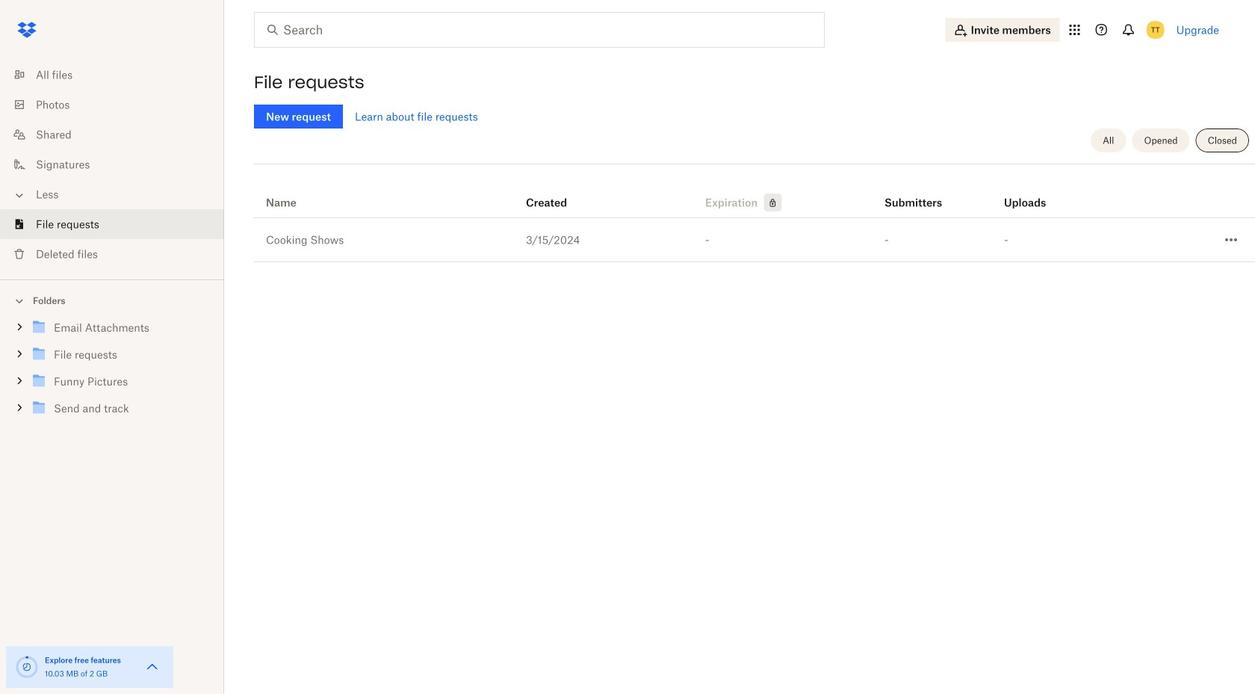 Task type: describe. For each thing, give the bounding box(es) containing it.
dropbox image
[[12, 15, 42, 45]]

2 row from the top
[[254, 218, 1256, 262]]

1 column header from the left
[[885, 176, 945, 212]]

more actions image
[[1223, 231, 1241, 249]]

quota usage progress bar
[[15, 656, 39, 679]]



Task type: locate. For each thing, give the bounding box(es) containing it.
column header
[[885, 176, 945, 212], [1005, 176, 1064, 212]]

table
[[254, 170, 1256, 262]]

0 horizontal spatial column header
[[885, 176, 945, 212]]

Search text field
[[283, 21, 794, 39]]

list
[[0, 51, 224, 280]]

list item
[[0, 209, 224, 239]]

1 row from the top
[[254, 170, 1256, 218]]

quota usage image
[[15, 656, 39, 679]]

less image
[[12, 188, 27, 203]]

1 horizontal spatial column header
[[1005, 176, 1064, 212]]

2 column header from the left
[[1005, 176, 1064, 212]]

group
[[0, 311, 224, 433]]

pro trial element
[[758, 194, 782, 212]]

row
[[254, 170, 1256, 218], [254, 218, 1256, 262]]



Task type: vqa. For each thing, say whether or not it's contained in the screenshot.
Solutions "popup button"
no



